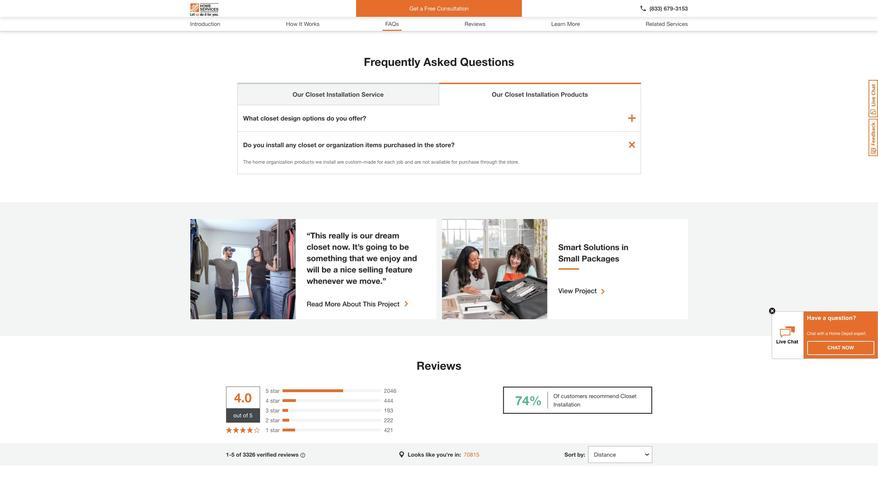 Task type: vqa. For each thing, say whether or not it's contained in the screenshot.
4th ★
yes



Task type: describe. For each thing, give the bounding box(es) containing it.
do
[[327, 114, 335, 122]]

store?
[[436, 141, 455, 149]]

it
[[299, 20, 303, 27]]

679-
[[664, 5, 676, 12]]

depot
[[842, 332, 854, 336]]

4 star link
[[266, 397, 280, 405]]

offer?
[[349, 114, 367, 122]]

looks like you're in: 70815
[[408, 452, 480, 458]]

sort
[[565, 452, 576, 458]]

get a free consultation
[[410, 5, 469, 12]]

what closet design options do you offer?
[[243, 114, 367, 122]]

out
[[234, 412, 242, 419]]

(833)
[[650, 5, 663, 12]]

2 for from the left
[[452, 159, 458, 165]]

purchase
[[459, 159, 480, 165]]

closet for our closet installation products
[[505, 90, 525, 98]]

222 1 star
[[266, 417, 394, 434]]

star for 4
[[271, 398, 280, 404]]

installation inside of customers recommend closet installation
[[554, 401, 581, 408]]

or
[[318, 141, 325, 149]]

looks
[[408, 452, 425, 458]]

0 vertical spatial closet
[[261, 114, 279, 122]]

how
[[286, 20, 298, 27]]

sort by:
[[565, 452, 586, 458]]

you're
[[437, 452, 454, 458]]

1
[[266, 427, 269, 434]]

2 vertical spatial a
[[826, 332, 829, 336]]

1 star link
[[266, 426, 280, 435]]

have
[[808, 315, 822, 322]]

star for 1
[[271, 427, 280, 434]]

chat now link
[[808, 342, 875, 355]]

4 ★ from the left
[[247, 427, 253, 434]]

and
[[405, 159, 413, 165]]

live chat image
[[869, 80, 879, 118]]

products
[[295, 159, 314, 165]]

reviews
[[278, 452, 299, 458]]

70815 link
[[464, 452, 480, 458]]

2
[[266, 417, 269, 424]]

store.
[[508, 159, 520, 165]]

1-5 of 3326 verified reviews
[[226, 452, 300, 458]]

products
[[561, 90, 589, 98]]

of
[[554, 393, 560, 400]]

2 star link
[[266, 417, 280, 425]]

1 vertical spatial install
[[323, 159, 336, 165]]

installation for products
[[526, 90, 560, 98]]

smart solutions in small packages image
[[442, 219, 689, 320]]

2 horizontal spatial 5
[[266, 388, 269, 394]]

(833) 679-3153 link
[[640, 4, 689, 13]]

★ ★ ★ ★
[[226, 427, 253, 434]]

1 vertical spatial you
[[254, 141, 265, 149]]

made
[[364, 159, 376, 165]]

have a question?
[[808, 315, 857, 322]]

closet for our closet installation service
[[306, 90, 325, 98]]

the home organization products we install are custom-made for each job and are not available for purchase through the store.
[[243, 159, 520, 165]]

2 ☆ from the left
[[233, 427, 239, 434]]

a for question?
[[824, 315, 827, 322]]

193 2 star
[[266, 407, 394, 424]]

3326
[[243, 452, 256, 458]]

do you install any closet or organization items purchased in the store?
[[243, 141, 455, 149]]

3 ★ from the left
[[240, 427, 246, 434]]

home
[[830, 332, 841, 336]]

service
[[362, 90, 384, 98]]

1 are from the left
[[337, 159, 344, 165]]

by:
[[578, 452, 586, 458]]

5 star link
[[266, 387, 280, 395]]

introduction
[[190, 20, 221, 27]]

5 ☆ from the left
[[254, 427, 260, 434]]

do
[[243, 141, 252, 149]]

related
[[646, 20, 666, 27]]

1 vertical spatial reviews
[[417, 359, 462, 373]]

2046 4 star
[[266, 388, 397, 404]]

now
[[843, 345, 855, 351]]

closet inside of customers recommend closet installation
[[621, 393, 637, 400]]

home
[[253, 159, 265, 165]]

4
[[266, 398, 269, 404]]

feedback link image
[[869, 119, 879, 156]]

star for 3
[[271, 407, 280, 414]]

2046
[[384, 388, 397, 394]]

options
[[303, 114, 325, 122]]

like
[[426, 452, 435, 458]]

5 star
[[266, 388, 280, 394]]

2 ★ from the left
[[233, 427, 239, 434]]

star for 2
[[271, 417, 280, 424]]

☆ ☆ ☆ ☆ ☆
[[226, 427, 260, 434]]

1-
[[226, 452, 232, 458]]

3153
[[676, 5, 689, 12]]

in:
[[455, 452, 461, 458]]

chat with a home depot expert.
[[808, 332, 868, 336]]

consultation
[[437, 5, 469, 12]]

0 vertical spatial organization
[[326, 141, 364, 149]]

works
[[304, 20, 320, 27]]

frequently asked questions
[[364, 55, 515, 68]]



Task type: locate. For each thing, give the bounding box(es) containing it.
questions
[[460, 55, 515, 68]]

are left not
[[415, 159, 422, 165]]

0 horizontal spatial install
[[266, 141, 284, 149]]

asked
[[424, 55, 457, 68]]

are
[[337, 159, 344, 165], [415, 159, 422, 165]]

before and after long quote banner - image image
[[190, 219, 437, 320]]

1 vertical spatial the
[[499, 159, 506, 165]]

0 horizontal spatial for
[[378, 159, 384, 165]]

0 horizontal spatial closet
[[261, 114, 279, 122]]

5
[[266, 388, 269, 394], [250, 412, 253, 419], [232, 452, 235, 458]]

1 ★ from the left
[[226, 427, 232, 434]]

(833) 679-3153
[[650, 5, 689, 12]]

closet
[[306, 90, 325, 98], [505, 90, 525, 98], [621, 393, 637, 400]]

star up 4 star link on the left bottom
[[271, 388, 280, 394]]

faqs
[[386, 20, 399, 27]]

4.0
[[234, 391, 252, 406]]

a inside button
[[420, 5, 423, 12]]

70815
[[464, 452, 480, 458]]

0 vertical spatial install
[[266, 141, 284, 149]]

closet left or
[[298, 141, 317, 149]]

recommend
[[589, 393, 620, 400]]

2 horizontal spatial closet
[[621, 393, 637, 400]]

0 horizontal spatial 5
[[232, 452, 235, 458]]

verified
[[257, 452, 277, 458]]

0 horizontal spatial reviews
[[417, 359, 462, 373]]

3 ☆ from the left
[[240, 427, 246, 434]]

a right "get"
[[420, 5, 423, 12]]

5 left 3326
[[232, 452, 235, 458]]

a right have
[[824, 315, 827, 322]]

0 vertical spatial 5
[[266, 388, 269, 394]]

2 our from the left
[[492, 90, 503, 98]]

installation for service
[[327, 90, 360, 98]]

star right "2"
[[271, 417, 280, 424]]

our closet installation service
[[293, 90, 384, 98]]

5 up 4
[[266, 388, 269, 394]]

star inside 193 2 star
[[271, 417, 280, 424]]

1 horizontal spatial are
[[415, 159, 422, 165]]

more
[[568, 20, 581, 27]]

any
[[286, 141, 297, 149]]

star right '1'
[[271, 427, 280, 434]]

a for free
[[420, 5, 423, 12]]

our up what closet design options do you offer?
[[293, 90, 304, 98]]

you
[[336, 114, 347, 122], [254, 141, 265, 149]]

4 star from the top
[[271, 417, 280, 424]]

through
[[481, 159, 498, 165]]

install right we
[[323, 159, 336, 165]]

chat now
[[828, 345, 855, 351]]

a
[[420, 5, 423, 12], [824, 315, 827, 322], [826, 332, 829, 336]]

1 vertical spatial of
[[236, 452, 242, 458]]

0 vertical spatial of
[[243, 412, 248, 419]]

organization up custom-
[[326, 141, 364, 149]]

our for our closet installation service
[[293, 90, 304, 98]]

what
[[243, 114, 259, 122]]

star right 3
[[271, 407, 280, 414]]

0 horizontal spatial you
[[254, 141, 265, 149]]

install left any
[[266, 141, 284, 149]]

1 for from the left
[[378, 159, 384, 165]]

0 vertical spatial you
[[336, 114, 347, 122]]

installation left products
[[526, 90, 560, 98]]

learn more
[[552, 20, 581, 27]]

of customers recommend closet installation
[[554, 393, 637, 408]]

of
[[243, 412, 248, 419], [236, 452, 242, 458]]

in
[[418, 141, 423, 149]]

chat
[[828, 345, 842, 351]]

related services
[[646, 20, 689, 27]]

reviews
[[465, 20, 486, 27], [417, 359, 462, 373]]

star inside 2046 4 star
[[271, 398, 280, 404]]

are left custom-
[[337, 159, 344, 165]]

items
[[366, 141, 382, 149]]

how it works
[[286, 20, 320, 27]]

☆
[[226, 427, 232, 434], [233, 427, 239, 434], [240, 427, 246, 434], [247, 427, 253, 434], [254, 427, 260, 434]]

222
[[384, 417, 394, 424]]

the right in
[[425, 141, 434, 149]]

for left each
[[378, 159, 384, 165]]

0 horizontal spatial closet
[[306, 90, 325, 98]]

a right "with"
[[826, 332, 829, 336]]

organization down any
[[267, 159, 293, 165]]

installation
[[327, 90, 360, 98], [526, 90, 560, 98], [554, 401, 581, 408]]

frequently
[[364, 55, 421, 68]]

0 vertical spatial a
[[420, 5, 423, 12]]

our for our closet installation products
[[492, 90, 503, 98]]

1 our from the left
[[293, 90, 304, 98]]

custom-
[[346, 159, 364, 165]]

★
[[226, 427, 232, 434], [233, 427, 239, 434], [240, 427, 246, 434], [247, 427, 253, 434]]

of right out
[[243, 412, 248, 419]]

2 vertical spatial 5
[[232, 452, 235, 458]]

star right 4
[[271, 398, 280, 404]]

with
[[818, 332, 825, 336]]

1 ☆ from the left
[[226, 427, 232, 434]]

1 horizontal spatial you
[[336, 114, 347, 122]]

job
[[397, 159, 404, 165]]

1 horizontal spatial reviews
[[465, 20, 486, 27]]

444
[[384, 398, 394, 404]]

we
[[316, 159, 322, 165]]

install
[[266, 141, 284, 149], [323, 159, 336, 165]]

1 horizontal spatial 5
[[250, 412, 253, 419]]

444 3 star
[[266, 398, 394, 414]]

1 vertical spatial a
[[824, 315, 827, 322]]

2 are from the left
[[415, 159, 422, 165]]

1 horizontal spatial closet
[[298, 141, 317, 149]]

0 vertical spatial reviews
[[465, 20, 486, 27]]

customers
[[562, 393, 588, 400]]

for right "available"
[[452, 159, 458, 165]]

get
[[410, 5, 419, 12]]

learn
[[552, 20, 566, 27]]

1 horizontal spatial the
[[499, 159, 506, 165]]

1 horizontal spatial organization
[[326, 141, 364, 149]]

1 horizontal spatial our
[[492, 90, 503, 98]]

closet
[[261, 114, 279, 122], [298, 141, 317, 149]]

each
[[385, 159, 396, 165]]

our closet installation products
[[492, 90, 589, 98]]

the
[[243, 159, 252, 165]]

1 horizontal spatial of
[[243, 412, 248, 419]]

for
[[378, 159, 384, 165], [452, 159, 458, 165]]

0 horizontal spatial the
[[425, 141, 434, 149]]

services
[[667, 20, 689, 27]]

of right 1-
[[236, 452, 242, 458]]

1 horizontal spatial for
[[452, 159, 458, 165]]

design
[[281, 114, 301, 122]]

5 right out
[[250, 412, 253, 419]]

closet right what
[[261, 114, 279, 122]]

0 horizontal spatial of
[[236, 452, 242, 458]]

4 ☆ from the left
[[247, 427, 253, 434]]

0 vertical spatial the
[[425, 141, 434, 149]]

3 star link
[[266, 407, 280, 415]]

1 vertical spatial organization
[[267, 159, 293, 165]]

0 horizontal spatial our
[[293, 90, 304, 98]]

installation up do
[[327, 90, 360, 98]]

0 horizontal spatial are
[[337, 159, 344, 165]]

our down the questions
[[492, 90, 503, 98]]

chat
[[808, 332, 817, 336]]

our
[[293, 90, 304, 98], [492, 90, 503, 98]]

star inside 444 3 star
[[271, 407, 280, 414]]

193
[[384, 407, 394, 414]]

0 horizontal spatial organization
[[267, 159, 293, 165]]

out of 5
[[234, 412, 253, 419]]

expert.
[[855, 332, 868, 336]]

1 vertical spatial 5
[[250, 412, 253, 419]]

421
[[384, 427, 394, 434]]

1 horizontal spatial closet
[[505, 90, 525, 98]]

question?
[[829, 315, 857, 322]]

installation down customers
[[554, 401, 581, 408]]

star inside 222 1 star
[[271, 427, 280, 434]]

3 star from the top
[[271, 407, 280, 414]]

available
[[431, 159, 451, 165]]

get a free consultation button
[[356, 0, 523, 17]]

the
[[425, 141, 434, 149], [499, 159, 506, 165]]

1 horizontal spatial install
[[323, 159, 336, 165]]

5 star from the top
[[271, 427, 280, 434]]

1 vertical spatial closet
[[298, 141, 317, 149]]

2 star from the top
[[271, 398, 280, 404]]

free
[[425, 5, 436, 12]]

the left the store.
[[499, 159, 506, 165]]

do it for you logo image
[[190, 0, 218, 19]]

1 star from the top
[[271, 388, 280, 394]]

not
[[423, 159, 430, 165]]

purchased
[[384, 141, 416, 149]]



